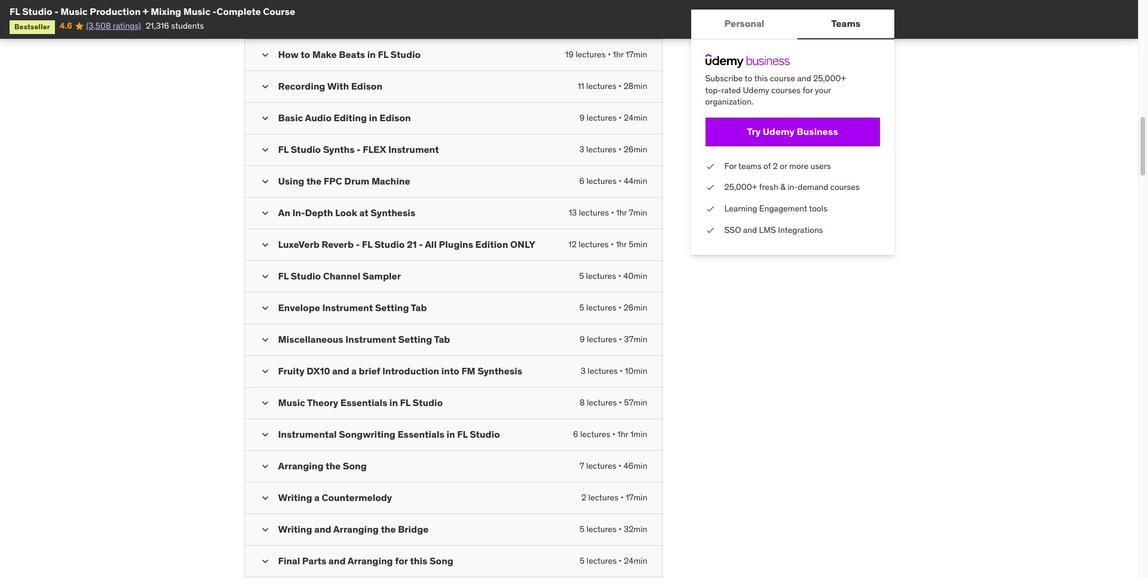Task type: locate. For each thing, give the bounding box(es) containing it.
lectures for basic audio editing in edison
[[587, 112, 617, 123]]

(3,508
[[86, 21, 111, 31]]

1 vertical spatial setting
[[398, 334, 432, 346]]

1 vertical spatial synthesis
[[478, 365, 522, 377]]

7 small image from the top
[[259, 334, 271, 346]]

5 down 5 lectures • 32min
[[580, 556, 585, 567]]

edison right with
[[351, 80, 382, 92]]

0 vertical spatial arranging
[[278, 460, 324, 472]]

0 vertical spatial 2
[[773, 161, 778, 171]]

32min
[[624, 524, 647, 535]]

• left the 28min
[[619, 81, 622, 92]]

- right reverb
[[356, 239, 360, 251]]

0 vertical spatial 26min
[[624, 144, 647, 155]]

1 horizontal spatial essentials
[[398, 429, 445, 441]]

the left the bridge
[[381, 524, 396, 536]]

26min for fl studio synths - flex instrument
[[624, 144, 647, 155]]

• left 44min
[[619, 176, 622, 187]]

0 vertical spatial for
[[803, 85, 813, 95]]

1hr left 7min
[[616, 207, 627, 218]]

studio
[[22, 5, 52, 17], [390, 49, 421, 60], [291, 144, 321, 156], [374, 239, 405, 251], [291, 270, 321, 282], [413, 397, 443, 409], [470, 429, 500, 441]]

26min for envelope instrument setting tab
[[624, 303, 647, 313]]

writing for writing and arranging the bridge
[[278, 524, 312, 536]]

in
[[367, 49, 376, 60], [369, 112, 378, 124], [390, 397, 398, 409], [447, 429, 455, 441]]

9 down 11 at right top
[[580, 112, 585, 123]]

11 lectures • 28min
[[578, 81, 647, 92]]

small image
[[259, 17, 271, 29], [259, 207, 271, 219], [259, 239, 271, 251], [259, 303, 271, 314], [259, 366, 271, 378], [259, 398, 271, 409], [259, 429, 271, 441], [259, 493, 271, 504], [259, 556, 271, 568]]

0 vertical spatial xsmall image
[[705, 161, 715, 172]]

arranging the song
[[278, 460, 367, 472]]

song
[[343, 460, 367, 472], [430, 555, 453, 567]]

0 horizontal spatial tab
[[411, 302, 427, 314]]

• up 9 lectures • 37min
[[619, 303, 622, 313]]

lectures
[[576, 49, 606, 60], [586, 81, 617, 92], [587, 112, 617, 123], [586, 144, 617, 155], [587, 176, 617, 187], [579, 207, 609, 218], [579, 239, 609, 250], [586, 271, 616, 282], [586, 303, 617, 313], [587, 334, 617, 345], [588, 366, 618, 377], [587, 398, 617, 408], [580, 429, 610, 440], [586, 461, 617, 472], [589, 493, 619, 503], [587, 524, 617, 535], [587, 556, 617, 567]]

reverb
[[322, 239, 354, 251]]

2 lectures • 17min
[[582, 493, 647, 503]]

arranging down writing and arranging the bridge
[[348, 555, 393, 567]]

• down 5 lectures • 32min
[[619, 556, 622, 567]]

0 vertical spatial 3
[[580, 144, 584, 155]]

essentials up songwriting
[[340, 397, 387, 409]]

xsmall image
[[705, 161, 715, 172], [705, 182, 715, 194], [705, 203, 715, 215]]

writing for writing a countermelody
[[278, 492, 312, 504]]

1 vertical spatial 2
[[582, 493, 587, 503]]

synthesis
[[371, 207, 416, 219], [478, 365, 522, 377]]

• left the 10min
[[620, 366, 623, 377]]

25,000+
[[813, 73, 846, 84], [725, 182, 757, 193]]

1 horizontal spatial tab
[[434, 334, 450, 346]]

writing and arranging the bridge
[[278, 524, 429, 536]]

tab for envelope instrument setting tab
[[411, 302, 427, 314]]

basic
[[278, 112, 303, 124]]

0 horizontal spatial song
[[343, 460, 367, 472]]

24min down the 28min
[[624, 112, 647, 123]]

26min up 44min
[[624, 144, 647, 155]]

• left 5min
[[611, 239, 614, 250]]

courses inside subscribe to this course and 25,000+ top‑rated udemy courses for your organization.
[[771, 85, 801, 95]]

3 small image from the top
[[259, 112, 271, 124]]

2 vertical spatial the
[[381, 524, 396, 536]]

audio
[[305, 112, 332, 124]]

2 vertical spatial instrument
[[346, 334, 396, 346]]

music up 4.6
[[61, 5, 88, 17]]

lectures for writing a countermelody
[[589, 493, 619, 503]]

xsmall image for 25,000+
[[705, 182, 715, 194]]

1 vertical spatial to
[[745, 73, 753, 84]]

2 small image from the top
[[259, 207, 271, 219]]

2 vertical spatial xsmall image
[[705, 203, 715, 215]]

lectures down 11 lectures • 28min
[[587, 112, 617, 123]]

instrument for miscellaneous instrument setting tab
[[346, 334, 396, 346]]

countermelody
[[322, 492, 392, 504]]

small image for music
[[259, 398, 271, 409]]

fruity
[[278, 365, 305, 377]]

bridge
[[398, 524, 429, 536]]

1 horizontal spatial to
[[745, 73, 753, 84]]

1 vertical spatial essentials
[[398, 429, 445, 441]]

• for fl studio synths - flex instrument
[[619, 144, 622, 155]]

9
[[580, 112, 585, 123], [580, 334, 585, 345]]

teams
[[739, 161, 762, 171]]

1 vertical spatial 3
[[581, 366, 586, 377]]

57min
[[624, 398, 647, 408]]

13 lectures • 1hr 7min
[[569, 207, 647, 218]]

lectures down 12 lectures • 1hr 5min at top
[[586, 271, 616, 282]]

the left fpc
[[307, 175, 322, 187]]

basic audio editing in edison
[[278, 112, 411, 124]]

engagement
[[759, 203, 807, 214]]

music left theory
[[278, 397, 305, 409]]

1 small image from the top
[[259, 17, 271, 29]]

lectures up 5 lectures • 32min
[[589, 493, 619, 503]]

editing
[[334, 112, 367, 124]]

25,000+ up learning
[[725, 182, 757, 193]]

0 horizontal spatial music
[[61, 5, 88, 17]]

1hr left 5min
[[616, 239, 627, 250]]

1 vertical spatial 24min
[[624, 556, 647, 567]]

a left "brief"
[[351, 365, 357, 377]]

this left the course on the right of the page
[[754, 73, 768, 84]]

in for songwriting
[[447, 429, 455, 441]]

to right how
[[301, 49, 310, 60]]

1 horizontal spatial song
[[430, 555, 453, 567]]

at
[[359, 207, 369, 219]]

• for miscellaneous instrument setting tab
[[619, 334, 622, 345]]

lectures up 5 lectures • 24min
[[587, 524, 617, 535]]

writing down arranging the song
[[278, 492, 312, 504]]

of
[[764, 161, 771, 171]]

try udemy business
[[747, 126, 838, 138]]

5 lectures • 26min
[[580, 303, 647, 313]]

5 down 12 lectures • 1hr 5min at top
[[579, 271, 584, 282]]

udemy up organization.
[[743, 85, 769, 95]]

• left 40min
[[618, 271, 621, 282]]

1 vertical spatial instrument
[[322, 302, 373, 314]]

demand
[[798, 182, 828, 193]]

to
[[301, 49, 310, 60], [745, 73, 753, 84]]

- left "production"
[[54, 5, 58, 17]]

bestseller
[[14, 22, 50, 31]]

2 down 7 on the bottom of page
[[582, 493, 587, 503]]

• for music theory essentials in fl studio
[[619, 398, 622, 408]]

a down arranging the song
[[314, 492, 320, 504]]

0 horizontal spatial the
[[307, 175, 322, 187]]

1 horizontal spatial for
[[803, 85, 813, 95]]

• for writing a countermelody
[[621, 493, 624, 503]]

small image for recording with edison
[[259, 81, 271, 93]]

to inside subscribe to this course and 25,000+ top‑rated udemy courses for your organization.
[[745, 73, 753, 84]]

or
[[780, 161, 787, 171]]

lectures for recording with edison
[[586, 81, 617, 92]]

0 horizontal spatial to
[[301, 49, 310, 60]]

9 down the 5 lectures • 26min on the right of the page
[[580, 334, 585, 345]]

for inside subscribe to this course and 25,000+ top‑rated udemy courses for your organization.
[[803, 85, 813, 95]]

19
[[565, 49, 574, 60]]

lectures down the 5 lectures • 26min on the right of the page
[[587, 334, 617, 345]]

1 26min from the top
[[624, 144, 647, 155]]

course
[[770, 73, 795, 84]]

21,316
[[146, 21, 169, 31]]

• left the 1min
[[612, 429, 616, 440]]

courses right demand at the right top
[[830, 182, 860, 193]]

and right the course on the right of the page
[[797, 73, 811, 84]]

organization.
[[705, 96, 754, 107]]

lectures right 11 at right top
[[586, 81, 617, 92]]

business
[[797, 126, 838, 138]]

lectures for luxeverb reverb - fl studio 21 - all plugins edition only
[[579, 239, 609, 250]]

lectures for an in-depth look at synthesis
[[579, 207, 609, 218]]

udemy
[[743, 85, 769, 95], [763, 126, 795, 138]]

lectures right 13
[[579, 207, 609, 218]]

for down the bridge
[[395, 555, 408, 567]]

essentials right songwriting
[[398, 429, 445, 441]]

• up 11 lectures • 28min
[[608, 49, 611, 60]]

5 lectures • 32min
[[580, 524, 647, 535]]

fruity dx10 and a brief introduction into fm synthesis
[[278, 365, 522, 377]]

0 vertical spatial 25,000+
[[813, 73, 846, 84]]

2 small image from the top
[[259, 81, 271, 93]]

arranging down instrumental
[[278, 460, 324, 472]]

3 up 8 at the bottom right of page
[[581, 366, 586, 377]]

using
[[278, 175, 304, 187]]

1 vertical spatial edison
[[380, 112, 411, 124]]

0 vertical spatial udemy
[[743, 85, 769, 95]]

• for how to make beats in fl studio
[[608, 49, 611, 60]]

0 horizontal spatial courses
[[771, 85, 801, 95]]

• down 7 lectures • 46min
[[621, 493, 624, 503]]

5 for final parts and arranging for this song
[[580, 556, 585, 567]]

music up students
[[183, 5, 211, 17]]

lectures left the 10min
[[588, 366, 618, 377]]

instrument up machine
[[388, 144, 439, 156]]

and right parts on the bottom left of page
[[329, 555, 346, 567]]

edition
[[475, 239, 508, 251]]

1 horizontal spatial 6
[[580, 176, 585, 187]]

1 vertical spatial a
[[314, 492, 320, 504]]

envelope instrument setting tab
[[278, 302, 427, 314]]

2 right of
[[773, 161, 778, 171]]

0 vertical spatial courses
[[771, 85, 801, 95]]

subscribe to this course and 25,000+ top‑rated udemy courses for your organization.
[[705, 73, 846, 107]]

1 24min from the top
[[624, 112, 647, 123]]

•
[[608, 49, 611, 60], [619, 81, 622, 92], [619, 112, 622, 123], [619, 144, 622, 155], [619, 176, 622, 187], [611, 207, 614, 218], [611, 239, 614, 250], [618, 271, 621, 282], [619, 303, 622, 313], [619, 334, 622, 345], [620, 366, 623, 377], [619, 398, 622, 408], [612, 429, 616, 440], [619, 461, 622, 472], [621, 493, 624, 503], [619, 524, 622, 535], [619, 556, 622, 567]]

1 writing from the top
[[278, 492, 312, 504]]

2 horizontal spatial music
[[278, 397, 305, 409]]

0 horizontal spatial 6
[[573, 429, 578, 440]]

2 24min from the top
[[624, 556, 647, 567]]

fl
[[10, 5, 20, 17], [378, 49, 388, 60], [278, 144, 289, 156], [362, 239, 372, 251], [278, 270, 289, 282], [400, 397, 411, 409], [457, 429, 468, 441]]

0 vertical spatial writing
[[278, 492, 312, 504]]

• up 3 lectures • 26min
[[619, 112, 622, 123]]

1 vertical spatial tab
[[434, 334, 450, 346]]

0 vertical spatial a
[[351, 365, 357, 377]]

synthesis right fm
[[478, 365, 522, 377]]

music
[[61, 5, 88, 17], [183, 5, 211, 17], [278, 397, 305, 409]]

1 horizontal spatial a
[[351, 365, 357, 377]]

28min
[[624, 81, 647, 92]]

0 vertical spatial tab
[[411, 302, 427, 314]]

with
[[327, 80, 349, 92]]

1 vertical spatial 6
[[573, 429, 578, 440]]

4 small image from the top
[[259, 144, 271, 156]]

0 vertical spatial essentials
[[340, 397, 387, 409]]

luxeverb reverb - fl studio 21 - all plugins edition only
[[278, 239, 535, 251]]

21
[[407, 239, 417, 251]]

teams
[[832, 18, 861, 30]]

• for an in-depth look at synthesis
[[611, 207, 614, 218]]

• left 7min
[[611, 207, 614, 218]]

5 small image from the top
[[259, 176, 271, 188]]

recording
[[278, 80, 325, 92]]

essentials for songwriting
[[398, 429, 445, 441]]

0 vertical spatial edison
[[351, 80, 382, 92]]

lectures up 6 lectures • 44min
[[586, 144, 617, 155]]

1 horizontal spatial 25,000+
[[813, 73, 846, 84]]

synths
[[323, 144, 355, 156]]

this down the bridge
[[410, 555, 427, 567]]

3 xsmall image from the top
[[705, 203, 715, 215]]

parts
[[302, 555, 326, 567]]

3 up 6 lectures • 44min
[[580, 144, 584, 155]]

5
[[579, 271, 584, 282], [580, 303, 584, 313], [580, 524, 585, 535], [580, 556, 585, 567]]

learning
[[725, 203, 757, 214]]

1 horizontal spatial 2
[[773, 161, 778, 171]]

essentials for theory
[[340, 397, 387, 409]]

writing up 'final'
[[278, 524, 312, 536]]

24min down 32min
[[624, 556, 647, 567]]

5 for envelope instrument setting tab
[[580, 303, 584, 313]]

9 small image from the top
[[259, 524, 271, 536]]

1 horizontal spatial the
[[326, 460, 341, 472]]

lectures up 13 lectures • 1hr 7min
[[587, 176, 617, 187]]

1 small image from the top
[[259, 49, 271, 61]]

1hr left the 1min
[[618, 429, 628, 440]]

-
[[54, 5, 58, 17], [213, 5, 217, 17], [357, 144, 361, 156], [356, 239, 360, 251], [419, 239, 423, 251]]

25,000+ up your
[[813, 73, 846, 84]]

setting up introduction
[[398, 334, 432, 346]]

0 vertical spatial the
[[307, 175, 322, 187]]

0 vertical spatial to
[[301, 49, 310, 60]]

17min up 32min
[[626, 493, 647, 503]]

0 vertical spatial 6
[[580, 176, 585, 187]]

fpc
[[324, 175, 342, 187]]

lectures for music theory essentials in fl studio
[[587, 398, 617, 408]]

channel
[[323, 270, 360, 282]]

brief
[[359, 365, 380, 377]]

6 for using the fpc drum machine
[[580, 176, 585, 187]]

lectures down 5 lectures • 32min
[[587, 556, 617, 567]]

instrument up "brief"
[[346, 334, 396, 346]]

teams button
[[798, 10, 894, 38]]

lectures for using the fpc drum machine
[[587, 176, 617, 187]]

1 vertical spatial 17min
[[626, 493, 647, 503]]

9 small image from the top
[[259, 556, 271, 568]]

udemy inside subscribe to this course and 25,000+ top‑rated udemy courses for your organization.
[[743, 85, 769, 95]]

setting down sampler
[[375, 302, 409, 314]]

26min down 40min
[[624, 303, 647, 313]]

17min up the 28min
[[626, 49, 647, 60]]

6 small image from the top
[[259, 271, 271, 283]]

2 vertical spatial arranging
[[348, 555, 393, 567]]

7 small image from the top
[[259, 429, 271, 441]]

8 small image from the top
[[259, 461, 271, 473]]

edison up flex
[[380, 112, 411, 124]]

5 small image from the top
[[259, 366, 271, 378]]

small image for luxeverb
[[259, 239, 271, 251]]

0 vertical spatial 24min
[[624, 112, 647, 123]]

lectures right 12
[[579, 239, 609, 250]]

small image for basic audio editing in edison
[[259, 112, 271, 124]]

0 horizontal spatial 25,000+
[[725, 182, 757, 193]]

instrument down channel
[[322, 302, 373, 314]]

small image
[[259, 49, 271, 61], [259, 81, 271, 93], [259, 112, 271, 124], [259, 144, 271, 156], [259, 176, 271, 188], [259, 271, 271, 283], [259, 334, 271, 346], [259, 461, 271, 473], [259, 524, 271, 536]]

25,000+ inside subscribe to this course and 25,000+ top‑rated udemy courses for your organization.
[[813, 73, 846, 84]]

1 vertical spatial 26min
[[624, 303, 647, 313]]

5 lectures • 24min
[[580, 556, 647, 567]]

setting for miscellaneous instrument setting tab
[[398, 334, 432, 346]]

• down '9 lectures • 24min' on the top
[[619, 144, 622, 155]]

lectures down 5 lectures • 40min
[[586, 303, 617, 313]]

5 down 5 lectures • 40min
[[580, 303, 584, 313]]

fm
[[462, 365, 475, 377]]

small image for fl studio channel sampler
[[259, 271, 271, 283]]

essentials
[[340, 397, 387, 409], [398, 429, 445, 441]]

4 small image from the top
[[259, 303, 271, 314]]

this
[[754, 73, 768, 84], [410, 555, 427, 567]]

12 lectures • 1hr 5min
[[569, 239, 647, 250]]

• for arranging the song
[[619, 461, 622, 472]]

1 vertical spatial the
[[326, 460, 341, 472]]

• left 57min
[[619, 398, 622, 408]]

the up writing a countermelody at the bottom of page
[[326, 460, 341, 472]]

3 small image from the top
[[259, 239, 271, 251]]

for left your
[[803, 85, 813, 95]]

0 vertical spatial 17min
[[626, 49, 647, 60]]

2 xsmall image from the top
[[705, 182, 715, 194]]

flex
[[363, 144, 386, 156]]

lectures right 7 on the bottom of page
[[586, 461, 617, 472]]

0 horizontal spatial for
[[395, 555, 408, 567]]

2 26min from the top
[[624, 303, 647, 313]]

• left 32min
[[619, 524, 622, 535]]

• left 46min
[[619, 461, 622, 472]]

0 horizontal spatial essentials
[[340, 397, 387, 409]]

0 vertical spatial 9
[[580, 112, 585, 123]]

• left 37min
[[619, 334, 622, 345]]

6 small image from the top
[[259, 398, 271, 409]]

1 horizontal spatial music
[[183, 5, 211, 17]]

lectures down 8 at the bottom right of page
[[580, 429, 610, 440]]

writing
[[278, 492, 312, 504], [278, 524, 312, 536]]

6
[[580, 176, 585, 187], [573, 429, 578, 440]]

1hr for luxeverb reverb - fl studio 21 - all plugins edition only
[[616, 239, 627, 250]]

• for basic audio editing in edison
[[619, 112, 622, 123]]

courses
[[771, 85, 801, 95], [830, 182, 860, 193]]

3 lectures • 10min
[[581, 366, 647, 377]]

udemy right try
[[763, 126, 795, 138]]

fl studio - music production + mixing music -complete course
[[10, 5, 295, 17]]

1hr
[[613, 49, 624, 60], [616, 207, 627, 218], [616, 239, 627, 250], [618, 429, 628, 440]]

an
[[278, 207, 290, 219]]

0 horizontal spatial synthesis
[[371, 207, 416, 219]]

this inside subscribe to this course and 25,000+ top‑rated udemy courses for your organization.
[[754, 73, 768, 84]]

try udemy business link
[[705, 118, 880, 146]]

1 vertical spatial 9
[[580, 334, 585, 345]]

fl studio synths - flex instrument
[[278, 144, 439, 156]]

0 horizontal spatial a
[[314, 492, 320, 504]]

tab list
[[691, 10, 894, 39]]

0 horizontal spatial this
[[410, 555, 427, 567]]

• for luxeverb reverb - fl studio 21 - all plugins edition only
[[611, 239, 614, 250]]

drum
[[344, 175, 369, 187]]

setting
[[375, 302, 409, 314], [398, 334, 432, 346]]

1hr up 11 lectures • 28min
[[613, 49, 624, 60]]

1 vertical spatial writing
[[278, 524, 312, 536]]

1 xsmall image from the top
[[705, 161, 715, 172]]

lectures right 19
[[576, 49, 606, 60]]

final
[[278, 555, 300, 567]]

8 lectures • 57min
[[580, 398, 647, 408]]

lectures right 8 at the bottom right of page
[[587, 398, 617, 408]]

1 vertical spatial xsmall image
[[705, 182, 715, 194]]

to down udemy business image
[[745, 73, 753, 84]]

small image for writing and arranging the bridge
[[259, 524, 271, 536]]

in for theory
[[390, 397, 398, 409]]

0 vertical spatial this
[[754, 73, 768, 84]]

17min
[[626, 49, 647, 60], [626, 493, 647, 503]]

5 up 5 lectures • 24min
[[580, 524, 585, 535]]

synthesis right at at the left top
[[371, 207, 416, 219]]

2 writing from the top
[[278, 524, 312, 536]]

• for envelope instrument setting tab
[[619, 303, 622, 313]]

1 vertical spatial courses
[[830, 182, 860, 193]]

0 horizontal spatial 2
[[582, 493, 587, 503]]

courses down the course on the right of the page
[[771, 85, 801, 95]]

6 lectures • 44min
[[580, 176, 647, 187]]

0 vertical spatial setting
[[375, 302, 409, 314]]

1 vertical spatial 25,000+
[[725, 182, 757, 193]]

top‑rated
[[705, 85, 741, 95]]

- right 21
[[419, 239, 423, 251]]

arranging down countermelody
[[333, 524, 379, 536]]

small image for miscellaneous instrument setting tab
[[259, 334, 271, 346]]

8 small image from the top
[[259, 493, 271, 504]]

1 horizontal spatial this
[[754, 73, 768, 84]]



Task type: vqa. For each thing, say whether or not it's contained in the screenshot.


Task type: describe. For each thing, give the bounding box(es) containing it.
6 for instrumental songwriting essentials in fl studio
[[573, 429, 578, 440]]

1 vertical spatial udemy
[[763, 126, 795, 138]]

1 vertical spatial this
[[410, 555, 427, 567]]

7
[[580, 461, 584, 472]]

complete
[[217, 5, 261, 17]]

more
[[789, 161, 809, 171]]

7 lectures • 46min
[[580, 461, 647, 472]]

5 lectures • 40min
[[579, 271, 647, 282]]

the for arranging
[[326, 460, 341, 472]]

6 lectures • 1hr 1min
[[573, 429, 647, 440]]

sampler
[[363, 270, 401, 282]]

an in-depth look at synthesis
[[278, 207, 416, 219]]

tab for miscellaneous instrument setting tab
[[434, 334, 450, 346]]

• for instrumental songwriting essentials in fl studio
[[612, 429, 616, 440]]

production
[[90, 5, 141, 17]]

introduction
[[382, 365, 439, 377]]

1 vertical spatial for
[[395, 555, 408, 567]]

1 horizontal spatial synthesis
[[478, 365, 522, 377]]

all
[[425, 239, 437, 251]]

lectures for fruity dx10 and a brief introduction into fm synthesis
[[588, 366, 618, 377]]

9 for miscellaneous instrument setting tab
[[580, 334, 585, 345]]

40min
[[623, 271, 647, 282]]

46min
[[624, 461, 647, 472]]

small image for instrumental
[[259, 429, 271, 441]]

lectures for miscellaneous instrument setting tab
[[587, 334, 617, 345]]

luxeverb
[[278, 239, 320, 251]]

2 17min from the top
[[626, 493, 647, 503]]

instrument for envelope instrument setting tab
[[322, 302, 373, 314]]

9 lectures • 37min
[[580, 334, 647, 345]]

into
[[441, 365, 459, 377]]

small image for an
[[259, 207, 271, 219]]

25,000+ fresh & in-demand courses
[[725, 182, 860, 193]]

lms
[[759, 224, 776, 235]]

10min
[[625, 366, 647, 377]]

to for subscribe
[[745, 73, 753, 84]]

integrations
[[778, 224, 823, 235]]

13
[[569, 207, 577, 218]]

5 for fl studio channel sampler
[[579, 271, 584, 282]]

in for audio
[[369, 112, 378, 124]]

and right sso
[[743, 224, 757, 235]]

plugins
[[439, 239, 473, 251]]

small image for final
[[259, 556, 271, 568]]

depth
[[305, 207, 333, 219]]

tools
[[809, 203, 828, 214]]

lectures for envelope instrument setting tab
[[586, 303, 617, 313]]

subscribe
[[705, 73, 743, 84]]

lectures for instrumental songwriting essentials in fl studio
[[580, 429, 610, 440]]

users
[[811, 161, 831, 171]]

personal
[[725, 18, 765, 30]]

1min
[[630, 429, 647, 440]]

final parts and arranging for this song
[[278, 555, 453, 567]]

7min
[[629, 207, 647, 218]]

&
[[781, 182, 786, 193]]

small image for envelope
[[259, 303, 271, 314]]

for
[[725, 161, 737, 171]]

course
[[263, 5, 295, 17]]

how to make beats in fl studio
[[278, 49, 421, 60]]

• for writing and arranging the bridge
[[619, 524, 622, 535]]

19 lectures • 1hr 17min
[[565, 49, 647, 60]]

lectures for arranging the song
[[586, 461, 617, 472]]

lectures for fl studio channel sampler
[[586, 271, 616, 282]]

xsmall image for learning
[[705, 203, 715, 215]]

to for how
[[301, 49, 310, 60]]

8
[[580, 398, 585, 408]]

xsmall image for for
[[705, 161, 715, 172]]

4.6
[[60, 21, 72, 31]]

0 vertical spatial song
[[343, 460, 367, 472]]

and inside subscribe to this course and 25,000+ top‑rated udemy courses for your organization.
[[797, 73, 811, 84]]

sso
[[725, 224, 741, 235]]

1 vertical spatial arranging
[[333, 524, 379, 536]]

- right "mixing"
[[213, 5, 217, 17]]

9 for basic audio editing in edison
[[580, 112, 585, 123]]

recording with edison
[[278, 80, 382, 92]]

37min
[[624, 334, 647, 345]]

+
[[143, 5, 149, 17]]

• for recording with edison
[[619, 81, 622, 92]]

5 for writing and arranging the bridge
[[580, 524, 585, 535]]

small image for fruity
[[259, 366, 271, 378]]

1 17min from the top
[[626, 49, 647, 60]]

small image for fl studio synths - flex instrument
[[259, 144, 271, 156]]

1hr for an in-depth look at synthesis
[[616, 207, 627, 218]]

(3,508 ratings)
[[86, 21, 141, 31]]

and right dx10
[[332, 365, 349, 377]]

small image for arranging the song
[[259, 461, 271, 473]]

small image for how to make beats in fl studio
[[259, 49, 271, 61]]

12
[[569, 239, 577, 250]]

for teams of 2 or more users
[[725, 161, 831, 171]]

• for using the fpc drum machine
[[619, 176, 622, 187]]

3 for fruity dx10 and a brief introduction into fm synthesis
[[581, 366, 586, 377]]

xsmall image
[[705, 224, 715, 236]]

setting for envelope instrument setting tab
[[375, 302, 409, 314]]

instrumental
[[278, 429, 337, 441]]

24min for basic audio editing in edison
[[624, 112, 647, 123]]

make
[[312, 49, 337, 60]]

envelope
[[278, 302, 320, 314]]

fl studio channel sampler
[[278, 270, 401, 282]]

3 lectures • 26min
[[580, 144, 647, 155]]

fresh
[[759, 182, 778, 193]]

lectures for writing and arranging the bridge
[[587, 524, 617, 535]]

sso and lms integrations
[[725, 224, 823, 235]]

lectures for fl studio synths - flex instrument
[[586, 144, 617, 155]]

writing a countermelody
[[278, 492, 392, 504]]

• for fruity dx10 and a brief introduction into fm synthesis
[[620, 366, 623, 377]]

miscellaneous instrument setting tab
[[278, 334, 450, 346]]

- left flex
[[357, 144, 361, 156]]

tab list containing personal
[[691, 10, 894, 39]]

small image for using the fpc drum machine
[[259, 176, 271, 188]]

21,316 students
[[146, 21, 204, 31]]

and up parts on the bottom left of page
[[314, 524, 331, 536]]

• for fl studio channel sampler
[[618, 271, 621, 282]]

small image for writing
[[259, 493, 271, 504]]

lectures for how to make beats in fl studio
[[576, 49, 606, 60]]

1 vertical spatial song
[[430, 555, 453, 567]]

personal button
[[691, 10, 798, 38]]

look
[[335, 207, 357, 219]]

1hr for how to make beats in fl studio
[[613, 49, 624, 60]]

theory
[[307, 397, 338, 409]]

try
[[747, 126, 761, 138]]

udemy business image
[[705, 54, 790, 68]]

• for final parts and arranging for this song
[[619, 556, 622, 567]]

0 vertical spatial synthesis
[[371, 207, 416, 219]]

0 vertical spatial instrument
[[388, 144, 439, 156]]

24min for final parts and arranging for this song
[[624, 556, 647, 567]]

3 for fl studio synths - flex instrument
[[580, 144, 584, 155]]

students
[[171, 21, 204, 31]]

using the fpc drum machine
[[278, 175, 410, 187]]

only
[[510, 239, 535, 251]]

the for using
[[307, 175, 322, 187]]

miscellaneous
[[278, 334, 343, 346]]

2 horizontal spatial the
[[381, 524, 396, 536]]

1hr for instrumental songwriting essentials in fl studio
[[618, 429, 628, 440]]

music theory essentials in fl studio
[[278, 397, 443, 409]]

11
[[578, 81, 584, 92]]

lectures for final parts and arranging for this song
[[587, 556, 617, 567]]

1 horizontal spatial courses
[[830, 182, 860, 193]]



